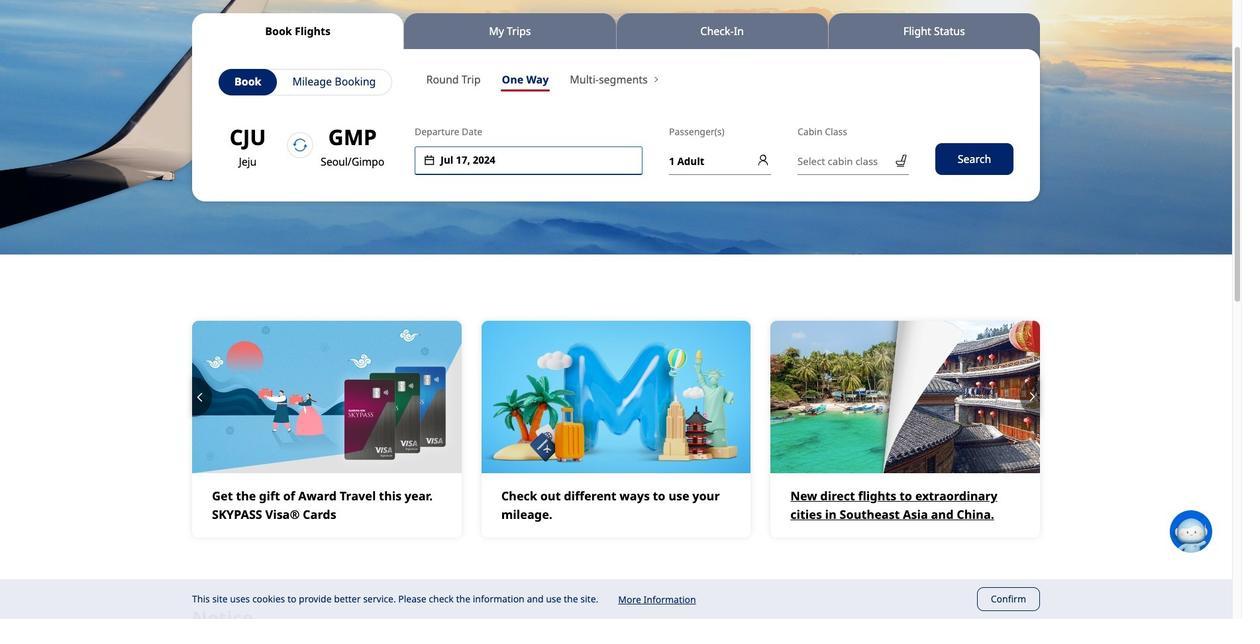 Task type: vqa. For each thing, say whether or not it's contained in the screenshot.
BOOKING TYPE group
yes



Task type: locate. For each thing, give the bounding box(es) containing it.
booking type group
[[219, 69, 393, 95]]

tab list
[[192, 13, 1041, 49]]

itinerary type group
[[416, 69, 560, 94]]



